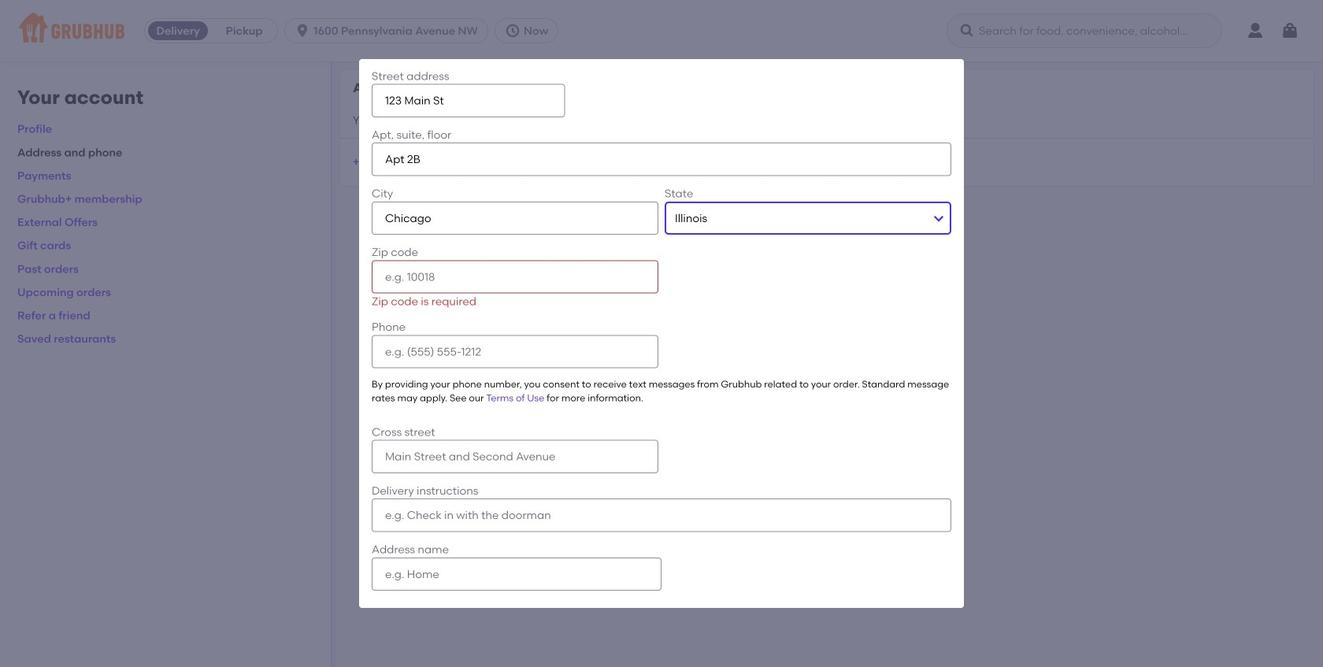 Task type: vqa. For each thing, say whether or not it's contained in the screenshot.
Main Navigation navigation
yes



Task type: locate. For each thing, give the bounding box(es) containing it.
e.g. Check in with the doorman text field
[[372, 499, 952, 532]]

svg image
[[1281, 21, 1300, 40], [295, 23, 311, 39], [505, 23, 521, 39], [960, 23, 975, 39]]

e.g. 15F text field
[[372, 143, 952, 176]]

alert
[[372, 295, 477, 308]]

e.g. 10018 telephone field
[[372, 260, 659, 294]]



Task type: describe. For each thing, give the bounding box(es) containing it.
main navigation navigation
[[0, 0, 1324, 61]]

e.g. 555 Main St text field
[[372, 84, 565, 117]]

e.g. Home text field
[[372, 558, 662, 591]]

Main Street and Second Avenue text field
[[372, 440, 659, 473]]

e.g. New York text field
[[372, 202, 659, 235]]

e.g. (555) 555-1212 telephone field
[[372, 335, 659, 368]]



